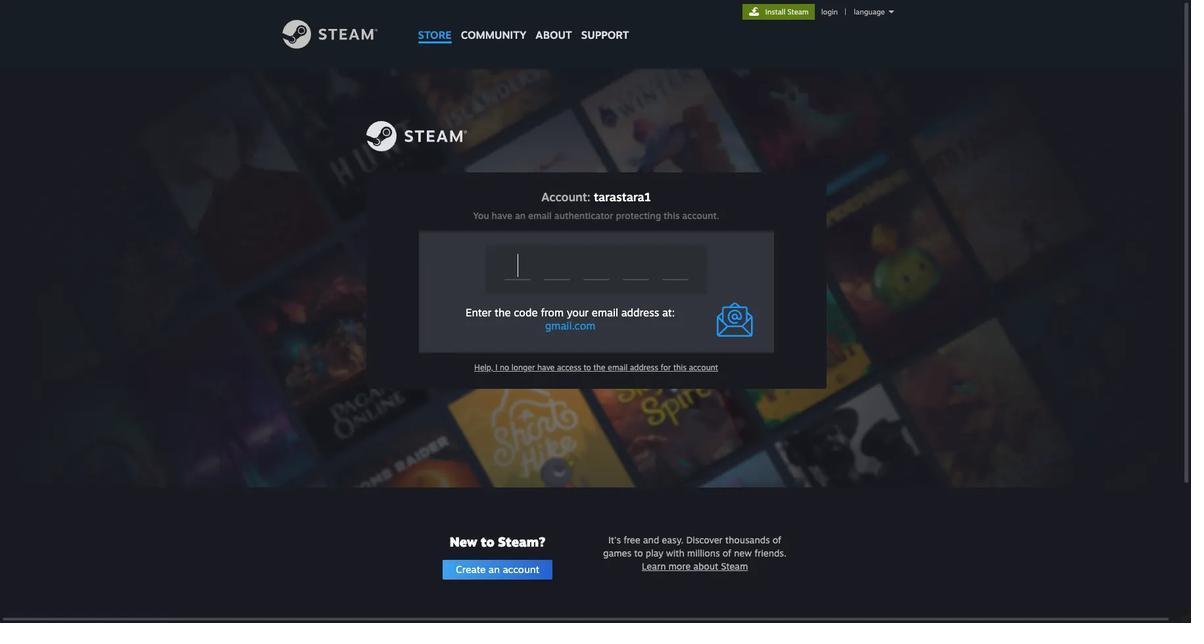 Task type: vqa. For each thing, say whether or not it's contained in the screenshot.
It'S
yes



Task type: locate. For each thing, give the bounding box(es) containing it.
an right you
[[515, 210, 526, 221]]

this
[[664, 210, 680, 221], [674, 362, 687, 372]]

email
[[528, 210, 552, 221], [592, 306, 619, 319], [608, 362, 628, 372]]

of left "new"
[[723, 548, 732, 559]]

login | language
[[822, 7, 885, 16]]

have
[[492, 210, 513, 221], [538, 362, 555, 372]]

an right create
[[489, 563, 500, 576]]

1 horizontal spatial of
[[773, 535, 782, 546]]

friends.
[[755, 548, 787, 559]]

no
[[500, 362, 510, 372]]

0 horizontal spatial account
[[503, 563, 540, 576]]

the left code in the left of the page
[[495, 306, 511, 319]]

0 horizontal spatial an
[[489, 563, 500, 576]]

None text field
[[544, 252, 570, 280], [583, 252, 610, 280], [544, 252, 570, 280], [583, 252, 610, 280]]

discover
[[687, 535, 723, 546]]

email left for
[[608, 362, 628, 372]]

support
[[582, 28, 629, 41]]

have right you
[[492, 210, 513, 221]]

install
[[766, 7, 786, 16]]

1 horizontal spatial steam
[[788, 7, 809, 16]]

1 horizontal spatial the
[[594, 362, 606, 372]]

steam down "new"
[[721, 561, 748, 572]]

steam right install
[[788, 7, 809, 16]]

it's
[[609, 535, 621, 546]]

account
[[689, 362, 719, 372], [503, 563, 540, 576]]

0 vertical spatial have
[[492, 210, 513, 221]]

1 vertical spatial of
[[723, 548, 732, 559]]

account down the steam?
[[503, 563, 540, 576]]

this left account.
[[664, 210, 680, 221]]

enter the code from your email address at: gmail.com
[[466, 306, 675, 333]]

the
[[495, 306, 511, 319], [594, 362, 606, 372]]

learn more about steam link
[[642, 561, 748, 572]]

0 vertical spatial the
[[495, 306, 511, 319]]

this right for
[[674, 362, 687, 372]]

1 horizontal spatial an
[[515, 210, 526, 221]]

the right access
[[594, 362, 606, 372]]

1 vertical spatial email
[[592, 306, 619, 319]]

longer
[[512, 362, 535, 372]]

1 horizontal spatial have
[[538, 362, 555, 372]]

you
[[473, 210, 489, 221]]

to right new
[[481, 534, 495, 550]]

0 horizontal spatial of
[[723, 548, 732, 559]]

of up friends.
[[773, 535, 782, 546]]

1 vertical spatial the
[[594, 362, 606, 372]]

this inside account: tarastara1 you have an email authenticator protecting this account.
[[664, 210, 680, 221]]

to right access
[[584, 362, 591, 372]]

1 vertical spatial account
[[503, 563, 540, 576]]

1 horizontal spatial account
[[689, 362, 719, 372]]

address left for
[[630, 362, 659, 372]]

store
[[418, 28, 452, 41]]

0 horizontal spatial have
[[492, 210, 513, 221]]

an
[[515, 210, 526, 221], [489, 563, 500, 576]]

access
[[557, 362, 582, 372]]

create
[[456, 563, 486, 576]]

steam inside it's free and easy. discover thousands of games to play with millions of new friends. learn more about steam
[[721, 561, 748, 572]]

steam
[[788, 7, 809, 16], [721, 561, 748, 572]]

gmail.com
[[545, 319, 596, 333]]

0 vertical spatial account
[[689, 362, 719, 372]]

new to steam?
[[450, 534, 546, 550]]

0 vertical spatial an
[[515, 210, 526, 221]]

have right longer
[[538, 362, 555, 372]]

2 vertical spatial email
[[608, 362, 628, 372]]

from
[[541, 306, 564, 319]]

account right for
[[689, 362, 719, 372]]

0 vertical spatial address
[[622, 306, 660, 319]]

language
[[854, 7, 885, 16]]

to down free
[[635, 548, 643, 559]]

email right your
[[592, 306, 619, 319]]

0 horizontal spatial the
[[495, 306, 511, 319]]

email inside account: tarastara1 you have an email authenticator protecting this account.
[[528, 210, 552, 221]]

email for tarastara1
[[528, 210, 552, 221]]

0 horizontal spatial to
[[481, 534, 495, 550]]

1 vertical spatial address
[[630, 362, 659, 372]]

login link
[[819, 7, 841, 16]]

i
[[496, 362, 498, 372]]

0 vertical spatial this
[[664, 210, 680, 221]]

community
[[461, 28, 527, 41]]

address
[[622, 306, 660, 319], [630, 362, 659, 372]]

email down account:
[[528, 210, 552, 221]]

for
[[661, 362, 671, 372]]

to
[[584, 362, 591, 372], [481, 534, 495, 550], [635, 548, 643, 559]]

support link
[[577, 0, 634, 45]]

2 horizontal spatial to
[[635, 548, 643, 559]]

address left at:
[[622, 306, 660, 319]]

create an account
[[456, 563, 540, 576]]

None text field
[[504, 252, 531, 280], [623, 252, 649, 280], [662, 252, 689, 280], [504, 252, 531, 280], [623, 252, 649, 280], [662, 252, 689, 280]]

0 vertical spatial steam
[[788, 7, 809, 16]]

at:
[[663, 306, 675, 319]]

0 vertical spatial of
[[773, 535, 782, 546]]

of
[[773, 535, 782, 546], [723, 548, 732, 559]]

account: tarastara1 you have an email authenticator protecting this account.
[[473, 190, 720, 221]]

with
[[666, 548, 685, 559]]

1 vertical spatial steam
[[721, 561, 748, 572]]

email inside enter the code from your email address at: gmail.com
[[592, 306, 619, 319]]

0 horizontal spatial steam
[[721, 561, 748, 572]]

about link
[[531, 0, 577, 45]]

0 vertical spatial email
[[528, 210, 552, 221]]



Task type: describe. For each thing, give the bounding box(es) containing it.
help, i no longer have access to the email address for this account link
[[474, 362, 719, 373]]

help,
[[474, 362, 493, 372]]

account inside create an account link
[[503, 563, 540, 576]]

to inside it's free and easy. discover thousands of games to play with millions of new friends. learn more about steam
[[635, 548, 643, 559]]

an inside account: tarastara1 you have an email authenticator protecting this account.
[[515, 210, 526, 221]]

protecting
[[616, 210, 661, 221]]

install steam link
[[743, 4, 815, 20]]

1 vertical spatial an
[[489, 563, 500, 576]]

1 horizontal spatial to
[[584, 362, 591, 372]]

install steam
[[766, 7, 809, 16]]

new
[[734, 548, 752, 559]]

account.
[[683, 210, 720, 221]]

the inside enter the code from your email address at: gmail.com
[[495, 306, 511, 319]]

email for the
[[592, 306, 619, 319]]

community link
[[457, 0, 531, 48]]

authenticator
[[555, 210, 614, 221]]

store link
[[414, 0, 457, 48]]

learn
[[642, 561, 666, 572]]

about
[[536, 28, 572, 41]]

your
[[567, 306, 589, 319]]

have inside account: tarastara1 you have an email authenticator protecting this account.
[[492, 210, 513, 221]]

|
[[845, 7, 847, 16]]

new
[[450, 534, 478, 550]]

it's free and easy. discover thousands of games to play with millions of new friends. learn more about steam
[[603, 535, 787, 572]]

millions
[[688, 548, 720, 559]]

code
[[514, 306, 538, 319]]

steam inside install steam link
[[788, 7, 809, 16]]

about
[[694, 561, 719, 572]]

thousands
[[726, 535, 770, 546]]

1 vertical spatial this
[[674, 362, 687, 372]]

and
[[643, 535, 660, 546]]

account:
[[542, 190, 591, 204]]

the inside help, i no longer have access to the email address for this account link
[[594, 362, 606, 372]]

tarastara1
[[594, 190, 652, 204]]

games
[[603, 548, 632, 559]]

enter
[[466, 306, 492, 319]]

help, i no longer have access to the email address for this account
[[474, 362, 719, 372]]

steam?
[[498, 534, 546, 550]]

1 vertical spatial have
[[538, 362, 555, 372]]

login
[[822, 7, 838, 16]]

play
[[646, 548, 664, 559]]

address inside enter the code from your email address at: gmail.com
[[622, 306, 660, 319]]

account inside help, i no longer have access to the email address for this account link
[[689, 362, 719, 372]]

easy.
[[662, 535, 684, 546]]

create an account link
[[430, 558, 566, 582]]

free
[[624, 535, 641, 546]]

more
[[669, 561, 691, 572]]



